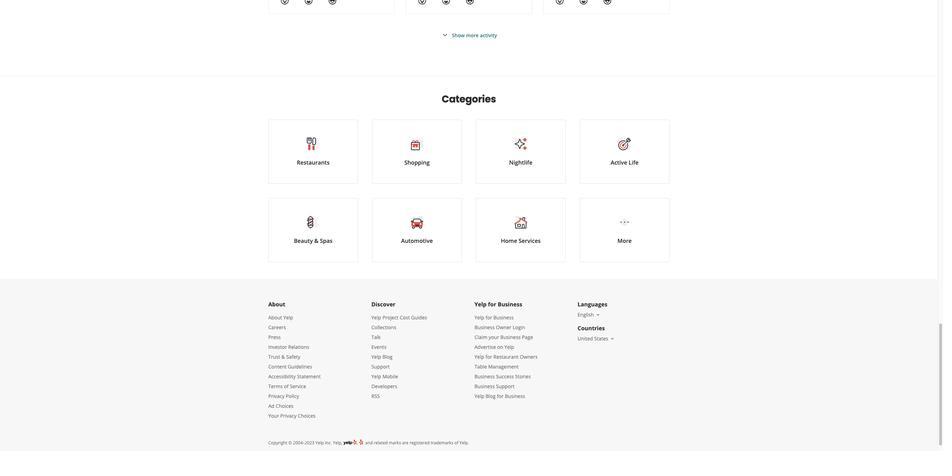 Task type: locate. For each thing, give the bounding box(es) containing it.
trust & safety link
[[269, 353, 301, 360]]

1 horizontal spatial choices
[[298, 412, 316, 419]]

yelp project cost guides collections talk events yelp blog support yelp mobile developers rss
[[372, 314, 427, 399]]

support
[[372, 363, 390, 370], [496, 383, 515, 390]]

are
[[402, 440, 409, 446]]

privacy
[[269, 393, 285, 399], [281, 412, 297, 419]]

1 horizontal spatial &
[[315, 237, 319, 245]]

more
[[466, 32, 479, 38]]

yelp
[[475, 300, 487, 308], [284, 314, 293, 321], [372, 314, 382, 321], [475, 314, 485, 321], [505, 344, 515, 350], [372, 353, 382, 360], [475, 353, 485, 360], [372, 373, 382, 380], [475, 393, 485, 399], [316, 440, 324, 446]]

1 vertical spatial blog
[[486, 393, 496, 399]]

events
[[372, 344, 387, 350]]

about yelp careers press investor relations trust & safety content guidelines accessibility statement terms of service privacy policy ad choices your privacy choices
[[269, 314, 321, 419]]

24 cool v2 image for first 24 useful v2 image from the right
[[466, 0, 475, 5]]

0 horizontal spatial blog
[[383, 353, 393, 360]]

about inside about yelp careers press investor relations trust & safety content guidelines accessibility statement terms of service privacy policy ad choices your privacy choices
[[269, 314, 282, 321]]

privacy policy link
[[269, 393, 299, 399]]

active
[[611, 159, 628, 166]]

24 chevron down v2 image
[[441, 31, 450, 39]]

24 cool v2 image
[[329, 0, 337, 5], [466, 0, 475, 5], [604, 0, 612, 5]]

terms of service link
[[269, 383, 306, 390]]

1 horizontal spatial blog
[[486, 393, 496, 399]]

table
[[475, 363, 487, 370]]

about up "about yelp" link
[[269, 300, 286, 308]]

of left yelp.
[[455, 440, 459, 446]]

of
[[284, 383, 289, 390], [455, 440, 459, 446]]

1 24 cool v2 image from the left
[[329, 0, 337, 5]]

2 24 cool v2 image from the left
[[466, 0, 475, 5]]

business up yelp for business link
[[498, 300, 523, 308]]

mobile
[[383, 373, 398, 380]]

your
[[489, 334, 500, 341]]

owners
[[520, 353, 538, 360]]

project
[[383, 314, 399, 321]]

0 horizontal spatial &
[[282, 353, 285, 360]]

ad choices link
[[269, 403, 294, 409]]

blog down business support "link"
[[486, 393, 496, 399]]

24 funny v2 image
[[305, 0, 313, 5]]

1 horizontal spatial 24 useful v2 image
[[418, 0, 427, 5]]

yelp for business link
[[475, 314, 514, 321]]

& right the trust
[[282, 353, 285, 360]]

of up privacy policy link
[[284, 383, 289, 390]]

yelp up 'collections' link
[[372, 314, 382, 321]]

languages english
[[578, 300, 608, 318]]

inc.
[[325, 440, 332, 446]]

trademarks
[[431, 440, 454, 446]]

blog
[[383, 353, 393, 360], [486, 393, 496, 399]]

yelp for restaurant owners link
[[475, 353, 538, 360]]

0 vertical spatial of
[[284, 383, 289, 390]]

choices down privacy policy link
[[276, 403, 294, 409]]

about for about yelp careers press investor relations trust & safety content guidelines accessibility statement terms of service privacy policy ad choices your privacy choices
[[269, 314, 282, 321]]

24 funny v2 image for 24 useful v2 icon
[[580, 0, 588, 5]]

yelp up the careers link
[[284, 314, 293, 321]]

support down success
[[496, 383, 515, 390]]

about for about
[[269, 300, 286, 308]]

24 useful v2 image
[[281, 0, 289, 5], [418, 0, 427, 5]]

0 horizontal spatial 24 cool v2 image
[[329, 0, 337, 5]]

0 horizontal spatial of
[[284, 383, 289, 390]]

1 24 funny v2 image from the left
[[442, 0, 451, 5]]

24 cool v2 image for 24 useful v2 icon
[[604, 0, 612, 5]]

24 funny v2 image for first 24 useful v2 image from the right
[[442, 0, 451, 5]]

nightlife
[[510, 159, 533, 166]]

yelp blog for business link
[[475, 393, 526, 399]]

support down yelp blog link
[[372, 363, 390, 370]]

0 horizontal spatial choices
[[276, 403, 294, 409]]

& left spas
[[315, 237, 319, 245]]

1 horizontal spatial 24 funny v2 image
[[580, 0, 588, 5]]

life
[[629, 159, 639, 166]]

3 24 cool v2 image from the left
[[604, 0, 612, 5]]

0 vertical spatial about
[[269, 300, 286, 308]]

yelp for business business owner login claim your business page advertise on yelp yelp for restaurant owners table management business success stories business support yelp blog for business
[[475, 314, 538, 399]]

united states button
[[578, 335, 616, 342]]

yelp up claim
[[475, 314, 485, 321]]

countries
[[578, 324, 605, 332]]

english button
[[578, 311, 601, 318]]

yelp right on
[[505, 344, 515, 350]]

stories
[[516, 373, 531, 380]]

privacy down ad choices link
[[281, 412, 297, 419]]

trust
[[269, 353, 280, 360]]

automotive link
[[372, 198, 462, 262]]

support inside yelp project cost guides collections talk events yelp blog support yelp mobile developers rss
[[372, 363, 390, 370]]

24 funny v2 image
[[442, 0, 451, 5], [580, 0, 588, 5]]

show
[[452, 32, 465, 38]]

copyright
[[269, 440, 288, 446]]

privacy down terms
[[269, 393, 285, 399]]

1 about from the top
[[269, 300, 286, 308]]

yelp down support link
[[372, 373, 382, 380]]

business down owner
[[501, 334, 521, 341]]

0 vertical spatial choices
[[276, 403, 294, 409]]

about up the careers link
[[269, 314, 282, 321]]

0 horizontal spatial 24 useful v2 image
[[281, 0, 289, 5]]

talk link
[[372, 334, 381, 341]]

home services link
[[476, 198, 566, 262]]

terms
[[269, 383, 283, 390]]

yelp mobile link
[[372, 373, 398, 380]]

0 horizontal spatial 24 funny v2 image
[[442, 0, 451, 5]]

0 vertical spatial privacy
[[269, 393, 285, 399]]

activity
[[480, 32, 498, 38]]

yelp burst image
[[359, 439, 364, 445]]

for up yelp for business link
[[489, 300, 497, 308]]

1 24 useful v2 image from the left
[[281, 0, 289, 5]]

table management link
[[475, 363, 519, 370]]

business up owner
[[494, 314, 514, 321]]

talk
[[372, 334, 381, 341]]

2 about from the top
[[269, 314, 282, 321]]

spas
[[320, 237, 333, 245]]

1 horizontal spatial of
[[455, 440, 459, 446]]

2 24 funny v2 image from the left
[[580, 0, 588, 5]]

united
[[578, 335, 594, 342]]

rss link
[[372, 393, 380, 399]]

english
[[578, 311, 594, 318]]

1 vertical spatial about
[[269, 314, 282, 321]]

business
[[498, 300, 523, 308], [494, 314, 514, 321], [475, 324, 495, 331], [501, 334, 521, 341], [475, 373, 495, 380], [475, 383, 495, 390], [505, 393, 526, 399]]

0 horizontal spatial support
[[372, 363, 390, 370]]

2004–2023
[[293, 440, 315, 446]]

blog up support link
[[383, 353, 393, 360]]

choices
[[276, 403, 294, 409], [298, 412, 316, 419]]

1 vertical spatial support
[[496, 383, 515, 390]]

on
[[498, 344, 504, 350]]

press
[[269, 334, 281, 341]]

login
[[513, 324, 526, 331]]

automotive
[[402, 237, 433, 245]]

guides
[[412, 314, 427, 321]]

marks
[[389, 440, 401, 446]]

about
[[269, 300, 286, 308], [269, 314, 282, 321]]

choices down policy
[[298, 412, 316, 419]]

0 vertical spatial support
[[372, 363, 390, 370]]

for
[[489, 300, 497, 308], [486, 314, 493, 321], [486, 353, 493, 360], [497, 393, 504, 399]]

shopping
[[405, 159, 430, 166]]

1 vertical spatial &
[[282, 353, 285, 360]]

yelp inside about yelp careers press investor relations trust & safety content guidelines accessibility statement terms of service privacy policy ad choices your privacy choices
[[284, 314, 293, 321]]

careers
[[269, 324, 286, 331]]

2 horizontal spatial 24 cool v2 image
[[604, 0, 612, 5]]

1 horizontal spatial 24 cool v2 image
[[466, 0, 475, 5]]

advertise on yelp link
[[475, 344, 515, 350]]

0 vertical spatial &
[[315, 237, 319, 245]]

,
[[357, 440, 359, 446]]

24 funny v2 image up 24 chevron down v2 image
[[442, 0, 451, 5]]

support inside yelp for business business owner login claim your business page advertise on yelp yelp for restaurant owners table management business success stories business support yelp blog for business
[[496, 383, 515, 390]]

24 cool v2 image for 2nd 24 useful v2 image from the right
[[329, 0, 337, 5]]

0 vertical spatial blog
[[383, 353, 393, 360]]

your
[[269, 412, 279, 419]]

1 horizontal spatial support
[[496, 383, 515, 390]]

24 funny v2 image right 24 useful v2 icon
[[580, 0, 588, 5]]

more link
[[580, 198, 670, 262]]



Task type: describe. For each thing, give the bounding box(es) containing it.
cost
[[400, 314, 410, 321]]

& inside about yelp careers press investor relations trust & safety content guidelines accessibility statement terms of service privacy policy ad choices your privacy choices
[[282, 353, 285, 360]]

active life
[[611, 159, 639, 166]]

restaurant
[[494, 353, 519, 360]]

registered
[[410, 440, 430, 446]]

related
[[374, 440, 388, 446]]

yelp up yelp for business link
[[475, 300, 487, 308]]

business down table
[[475, 373, 495, 380]]

yelp up table
[[475, 353, 485, 360]]

guidelines
[[288, 363, 312, 370]]

of inside about yelp careers press investor relations trust & safety content guidelines accessibility statement terms of service privacy policy ad choices your privacy choices
[[284, 383, 289, 390]]

beauty & spas
[[294, 237, 333, 245]]

business down stories
[[505, 393, 526, 399]]

your privacy choices link
[[269, 412, 316, 419]]

explore recent activity section section
[[263, 0, 676, 76]]

ad
[[269, 403, 275, 409]]

and related marks are registered trademarks of yelp.
[[364, 440, 469, 446]]

shopping link
[[372, 120, 462, 184]]

owner
[[496, 324, 512, 331]]

restaurants link
[[269, 120, 358, 184]]

for down business support "link"
[[497, 393, 504, 399]]

blog inside yelp project cost guides collections talk events yelp blog support yelp mobile developers rss
[[383, 353, 393, 360]]

for up business owner login link
[[486, 314, 493, 321]]

success
[[496, 373, 514, 380]]

investor
[[269, 344, 287, 350]]

copyright © 2004–2023 yelp inc. yelp,
[[269, 440, 343, 446]]

more
[[618, 237, 632, 245]]

relations
[[288, 344, 310, 350]]

yelp blog link
[[372, 353, 393, 360]]

languages
[[578, 300, 608, 308]]

countries united states
[[578, 324, 609, 342]]

yelp logo image
[[344, 439, 357, 446]]

yelp project cost guides link
[[372, 314, 427, 321]]

restaurants
[[297, 159, 330, 166]]

and
[[366, 440, 373, 446]]

1 vertical spatial privacy
[[281, 412, 297, 419]]

statement
[[297, 373, 321, 380]]

investor relations link
[[269, 344, 310, 350]]

business success stories link
[[475, 373, 531, 380]]

events link
[[372, 344, 387, 350]]

collections
[[372, 324, 397, 331]]

services
[[519, 237, 541, 245]]

show more activity button
[[441, 31, 498, 39]]

1 vertical spatial of
[[455, 440, 459, 446]]

support link
[[372, 363, 390, 370]]

business up yelp blog for business link
[[475, 383, 495, 390]]

discover
[[372, 300, 396, 308]]

accessibility statement link
[[269, 373, 321, 380]]

accessibility
[[269, 373, 296, 380]]

show more activity
[[452, 32, 498, 38]]

for down advertise
[[486, 353, 493, 360]]

beauty & spas link
[[269, 198, 358, 262]]

developers link
[[372, 383, 398, 390]]

page
[[522, 334, 534, 341]]

rss
[[372, 393, 380, 399]]

business up claim
[[475, 324, 495, 331]]

states
[[595, 335, 609, 342]]

yelp down business support "link"
[[475, 393, 485, 399]]

yelp left inc.
[[316, 440, 324, 446]]

about yelp link
[[269, 314, 293, 321]]

category navigation section navigation
[[262, 76, 677, 279]]

yelp.
[[460, 440, 469, 446]]

©
[[289, 440, 292, 446]]

categories
[[442, 92, 497, 106]]

content
[[269, 363, 287, 370]]

1 vertical spatial choices
[[298, 412, 316, 419]]

safety
[[287, 353, 301, 360]]

business support link
[[475, 383, 515, 390]]

claim your business page link
[[475, 334, 534, 341]]

management
[[489, 363, 519, 370]]

24 useful v2 image
[[556, 0, 564, 5]]

policy
[[286, 393, 299, 399]]

collections link
[[372, 324, 397, 331]]

& inside category navigation section navigation
[[315, 237, 319, 245]]

business owner login link
[[475, 324, 526, 331]]

home
[[501, 237, 518, 245]]

active life link
[[580, 120, 670, 184]]

developers
[[372, 383, 398, 390]]

claim
[[475, 334, 488, 341]]

careers link
[[269, 324, 286, 331]]

advertise
[[475, 344, 496, 350]]

yelp,
[[333, 440, 343, 446]]

blog inside yelp for business business owner login claim your business page advertise on yelp yelp for restaurant owners table management business success stories business support yelp blog for business
[[486, 393, 496, 399]]

service
[[290, 383, 306, 390]]

yelp down events
[[372, 353, 382, 360]]

home services
[[501, 237, 541, 245]]

2 24 useful v2 image from the left
[[418, 0, 427, 5]]



Task type: vqa. For each thing, say whether or not it's contained in the screenshot.
the hours related to Mon
no



